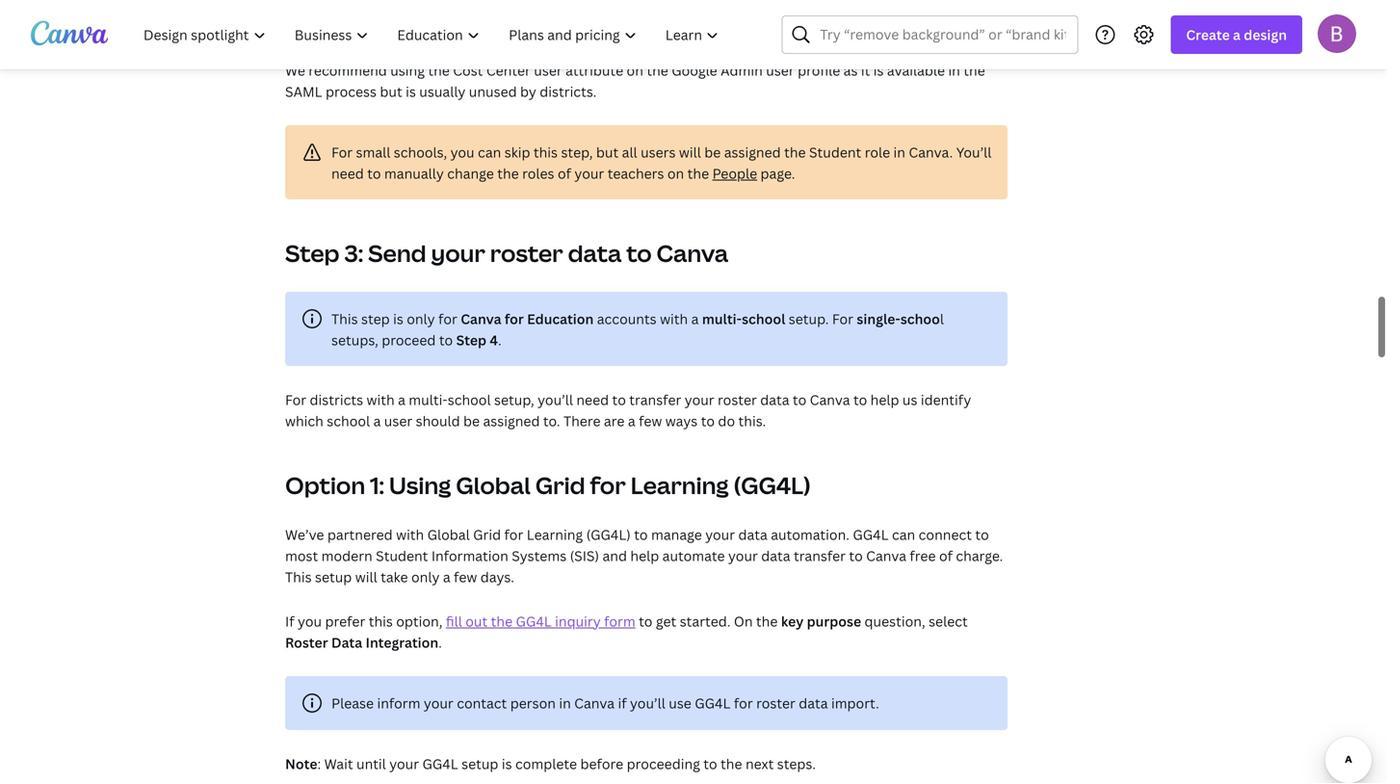 Task type: locate. For each thing, give the bounding box(es) containing it.
1 vertical spatial transfer
[[794, 547, 846, 565]]

1 vertical spatial few
[[454, 568, 477, 586]]

for inside the for small schools, you can skip this step, but all users will be assigned the student role in canva. you'll need to manually change the roles of your teachers on the
[[331, 143, 353, 161]]

the up page.
[[784, 143, 806, 161]]

global up information
[[427, 525, 470, 544]]

next
[[746, 755, 774, 773]]

1 vertical spatial school
[[448, 390, 491, 409]]

2 horizontal spatial with
[[660, 310, 688, 328]]

transfer up ways
[[629, 390, 681, 409]]

for up 'which' on the left of page
[[285, 390, 306, 409]]

this down most
[[285, 568, 312, 586]]

1 horizontal spatial with
[[396, 525, 424, 544]]

2 horizontal spatial school
[[742, 310, 785, 328]]

in right person
[[559, 694, 571, 712]]

days.
[[481, 568, 514, 586]]

1 horizontal spatial (gg4l)
[[734, 469, 811, 501]]

setups,
[[331, 331, 378, 349]]

school up should
[[448, 390, 491, 409]]

0 vertical spatial multi-
[[702, 310, 742, 328]]

if
[[285, 612, 294, 630]]

step left '4'
[[456, 331, 487, 349]]

take
[[381, 568, 408, 586]]

0 horizontal spatial student
[[376, 547, 428, 565]]

gg4l right automation.
[[853, 525, 889, 544]]

do
[[718, 412, 735, 430]]

on down users
[[668, 164, 684, 182]]

0 horizontal spatial need
[[331, 164, 364, 182]]

purpose
[[807, 612, 861, 630]]

your inside for districts with a multi-school setup, you'll need to transfer your roster data to canva to help us identify which school a user should be assigned to. there are a few ways to do this.
[[685, 390, 714, 409]]

this
[[331, 310, 358, 328], [285, 568, 312, 586]]

few inside for districts with a multi-school setup, you'll need to transfer your roster data to canva to help us identify which school a user should be assigned to. there are a few ways to do this.
[[639, 412, 662, 430]]

with
[[660, 310, 688, 328], [367, 390, 395, 409], [396, 525, 424, 544]]

we
[[285, 61, 305, 79]]

1 horizontal spatial for
[[331, 143, 353, 161]]

1 vertical spatial roster
[[718, 390, 757, 409]]

gg4l inside we've partnered with global grid for learning (gg4l) to manage your data automation. gg4l can connect to most modern student information systems (sis) and help automate your data transfer to canva free of charge. this setup will take only a few days.
[[853, 525, 889, 544]]

0 vertical spatial setup
[[315, 568, 352, 586]]

0 horizontal spatial multi-
[[409, 390, 448, 409]]

0 horizontal spatial user
[[384, 412, 413, 430]]

for up step 4 .
[[438, 310, 457, 328]]

0 horizontal spatial for
[[285, 390, 306, 409]]

0 vertical spatial assigned
[[724, 143, 781, 161]]

0 horizontal spatial transfer
[[629, 390, 681, 409]]

school
[[742, 310, 785, 328], [448, 390, 491, 409], [327, 412, 370, 430]]

2 vertical spatial in
[[559, 694, 571, 712]]

(gg4l) up automation.
[[734, 469, 811, 501]]

use
[[669, 694, 692, 712]]

for left education
[[505, 310, 524, 328]]

1 horizontal spatial but
[[596, 143, 619, 161]]

0 vertical spatial but
[[380, 82, 402, 100]]

1 vertical spatial but
[[596, 143, 619, 161]]

with inside we've partnered with global grid for learning (gg4l) to manage your data automation. gg4l can connect to most modern student information systems (sis) and help automate your data transfer to canva free of charge. this setup will take only a few days.
[[396, 525, 424, 544]]

0 vertical spatial only
[[407, 310, 435, 328]]

1 horizontal spatial learning
[[631, 469, 729, 501]]

please
[[331, 694, 374, 712]]

0 vertical spatial .
[[498, 331, 502, 349]]

with for setup
[[396, 525, 424, 544]]

but left all
[[596, 143, 619, 161]]

only up proceed
[[407, 310, 435, 328]]

global for using
[[456, 469, 531, 501]]

1 horizontal spatial .
[[498, 331, 502, 349]]

to left get
[[639, 612, 653, 630]]

0 horizontal spatial grid
[[473, 525, 501, 544]]

0 vertical spatial in
[[948, 61, 960, 79]]

only right take
[[411, 568, 440, 586]]

multi- left setup.
[[702, 310, 742, 328]]

help inside for districts with a multi-school setup, you'll need to transfer your roster data to canva to help us identify which school a user should be assigned to. there are a few ways to do this.
[[871, 390, 899, 409]]

top level navigation element
[[131, 15, 735, 54]]

0 horizontal spatial school
[[327, 412, 370, 430]]

partnered
[[327, 525, 393, 544]]

1 horizontal spatial you'll
[[630, 694, 666, 712]]

data inside for districts with a multi-school setup, you'll need to transfer your roster data to canva to help us identify which school a user should be assigned to. there are a few ways to do this.
[[760, 390, 789, 409]]

roster inside for districts with a multi-school setup, you'll need to transfer your roster data to canva to help us identify which school a user should be assigned to. there are a few ways to do this.
[[718, 390, 757, 409]]

a left design
[[1233, 26, 1241, 44]]

to down small
[[367, 164, 381, 182]]

0 horizontal spatial you'll
[[538, 390, 573, 409]]

1 horizontal spatial few
[[639, 412, 662, 430]]

.
[[498, 331, 502, 349], [438, 633, 442, 652]]

with up take
[[396, 525, 424, 544]]

on inside the we recommend using the cost center user attribute on the google admin user profile as it is available in the saml process but is usually unused by districts.
[[627, 61, 643, 79]]

step left 3:
[[285, 237, 340, 269]]

fill out the gg4l inquiry form link
[[446, 612, 636, 630]]

roster up education
[[490, 237, 563, 269]]

design
[[1244, 26, 1287, 44]]

but inside the we recommend using the cost center user attribute on the google admin user profile as it is available in the saml process but is usually unused by districts.
[[380, 82, 402, 100]]

0 vertical spatial need
[[331, 164, 364, 182]]

user left should
[[384, 412, 413, 430]]

for up systems
[[504, 525, 523, 544]]

1 horizontal spatial step
[[456, 331, 487, 349]]

users
[[641, 143, 676, 161]]

1 vertical spatial global
[[427, 525, 470, 544]]

skip
[[505, 143, 530, 161]]

you'll up to.
[[538, 390, 573, 409]]

prefer
[[325, 612, 365, 630]]

1 horizontal spatial you
[[450, 143, 475, 161]]

0 horizontal spatial on
[[627, 61, 643, 79]]

learning up systems
[[527, 525, 583, 544]]

assigned down setup,
[[483, 412, 540, 430]]

proceeding
[[627, 755, 700, 773]]

multi- up should
[[409, 390, 448, 409]]

can left the skip
[[478, 143, 501, 161]]

1 horizontal spatial assigned
[[724, 143, 781, 161]]

1 vertical spatial multi-
[[409, 390, 448, 409]]

canva left free
[[866, 547, 907, 565]]

on inside the for small schools, you can skip this step, but all users will be assigned the student role in canva. you'll need to manually change the roles of your teachers on the
[[668, 164, 684, 182]]

the right the on
[[756, 612, 778, 630]]

0 horizontal spatial be
[[463, 412, 480, 430]]

all
[[622, 143, 637, 161]]

1 vertical spatial step
[[456, 331, 487, 349]]

0 horizontal spatial this
[[369, 612, 393, 630]]

2 horizontal spatial for
[[832, 310, 854, 328]]

can inside we've partnered with global grid for learning (gg4l) to manage your data automation. gg4l can connect to most modern student information systems (sis) and help automate your data transfer to canva free of charge. this setup will take only a few days.
[[892, 525, 915, 544]]

0 horizontal spatial help
[[630, 547, 659, 565]]

1 horizontal spatial grid
[[535, 469, 585, 501]]

grid inside we've partnered with global grid for learning (gg4l) to manage your data automation. gg4l can connect to most modern student information systems (sis) and help automate your data transfer to canva free of charge. this setup will take only a few days.
[[473, 525, 501, 544]]

Try "remove background" or "brand kit" search field
[[820, 16, 1066, 53]]

1 horizontal spatial on
[[668, 164, 684, 182]]

automation.
[[771, 525, 850, 544]]

for for for small schools, you can skip this step, but all users will be assigned the student role in canva. you'll need to manually change the roles of your teachers on the
[[331, 143, 353, 161]]

global
[[456, 469, 531, 501], [427, 525, 470, 544]]

1 horizontal spatial this
[[534, 143, 558, 161]]

modern
[[321, 547, 373, 565]]

grid
[[535, 469, 585, 501], [473, 525, 501, 544]]

for right setup.
[[832, 310, 854, 328]]

get
[[656, 612, 677, 630]]

a
[[1233, 26, 1241, 44], [691, 310, 699, 328], [398, 390, 405, 409], [373, 412, 381, 430], [628, 412, 635, 430], [443, 568, 451, 586]]

form
[[604, 612, 636, 630]]

step 4 .
[[456, 331, 502, 349]]

on right the attribute
[[627, 61, 643, 79]]

as
[[844, 61, 858, 79]]

1 vertical spatial you
[[298, 612, 322, 630]]

you up change on the top left of page
[[450, 143, 475, 161]]

information
[[431, 547, 508, 565]]

roster up next
[[756, 694, 796, 712]]

l setups, proceed to
[[331, 310, 944, 349]]

your up ways
[[685, 390, 714, 409]]

(gg4l) inside we've partnered with global grid for learning (gg4l) to manage your data automation. gg4l can connect to most modern student information systems (sis) and help automate your data transfer to canva free of charge. this setup will take only a few days.
[[586, 525, 631, 544]]

need
[[331, 164, 364, 182], [576, 390, 609, 409]]

be up people at top
[[704, 143, 721, 161]]

a right accounts
[[691, 310, 699, 328]]

assigned inside for districts with a multi-school setup, you'll need to transfer your roster data to canva to help us identify which school a user should be assigned to. there are a few ways to do this.
[[483, 412, 540, 430]]

0 vertical spatial grid
[[535, 469, 585, 501]]

0 vertical spatial step
[[285, 237, 340, 269]]

gg4l left inquiry
[[516, 612, 552, 630]]

1 vertical spatial in
[[894, 143, 906, 161]]

on
[[627, 61, 643, 79], [668, 164, 684, 182]]

will right users
[[679, 143, 701, 161]]

1 horizontal spatial help
[[871, 390, 899, 409]]

0 horizontal spatial but
[[380, 82, 402, 100]]

need down small
[[331, 164, 364, 182]]

grid down to.
[[535, 469, 585, 501]]

started.
[[680, 612, 731, 630]]

attribute
[[566, 61, 623, 79]]

1 horizontal spatial need
[[576, 390, 609, 409]]

we've partnered with global grid for learning (gg4l) to manage your data automation. gg4l can connect to most modern student information systems (sis) and help automate your data transfer to canva free of charge. this setup will take only a few days.
[[285, 525, 1003, 586]]

for left small
[[331, 143, 353, 161]]

is left the "complete"
[[502, 755, 512, 773]]

1 vertical spatial setup
[[462, 755, 498, 773]]

your
[[575, 164, 604, 182], [431, 237, 485, 269], [685, 390, 714, 409], [705, 525, 735, 544], [728, 547, 758, 565], [424, 694, 454, 712], [389, 755, 419, 773]]

0 horizontal spatial assigned
[[483, 412, 540, 430]]

your right inform
[[424, 694, 454, 712]]

0 vertical spatial on
[[627, 61, 643, 79]]

transfer down automation.
[[794, 547, 846, 565]]

school down districts
[[327, 412, 370, 430]]

0 vertical spatial be
[[704, 143, 721, 161]]

1 vertical spatial of
[[939, 547, 953, 565]]

0 horizontal spatial few
[[454, 568, 477, 586]]

student left role
[[809, 143, 862, 161]]

the
[[428, 61, 450, 79], [647, 61, 668, 79], [964, 61, 985, 79], [784, 143, 806, 161], [497, 164, 519, 182], [688, 164, 709, 182], [491, 612, 513, 630], [756, 612, 778, 630], [721, 755, 742, 773]]

data
[[568, 237, 622, 269], [760, 390, 789, 409], [738, 525, 768, 544], [761, 547, 790, 565], [799, 694, 828, 712]]

2 vertical spatial with
[[396, 525, 424, 544]]

setup down contact
[[462, 755, 498, 773]]

of inside the for small schools, you can skip this step, but all users will be assigned the student role in canva. you'll need to manually change the roles of your teachers on the
[[558, 164, 571, 182]]

with inside for districts with a multi-school setup, you'll need to transfer your roster data to canva to help us identify which school a user should be assigned to. there are a few ways to do this.
[[367, 390, 395, 409]]

global inside we've partnered with global grid for learning (gg4l) to manage your data automation. gg4l can connect to most modern student information systems (sis) and help automate your data transfer to canva free of charge. this setup will take only a few days.
[[427, 525, 470, 544]]

grid up information
[[473, 525, 501, 544]]

this
[[534, 143, 558, 161], [369, 612, 393, 630]]

a down information
[[443, 568, 451, 586]]

will inside the for small schools, you can skip this step, but all users will be assigned the student role in canva. you'll need to manually change the roles of your teachers on the
[[679, 143, 701, 161]]

gg4l right until
[[422, 755, 458, 773]]

1 vertical spatial be
[[463, 412, 480, 430]]

setup.
[[789, 310, 829, 328]]

this up roles
[[534, 143, 558, 161]]

1 vertical spatial learning
[[527, 525, 583, 544]]

help
[[871, 390, 899, 409], [630, 547, 659, 565]]

canva
[[657, 237, 728, 269], [461, 310, 501, 328], [810, 390, 850, 409], [866, 547, 907, 565], [574, 694, 615, 712]]

education
[[527, 310, 594, 328]]

setup down modern
[[315, 568, 352, 586]]

setup inside we've partnered with global grid for learning (gg4l) to manage your data automation. gg4l can connect to most modern student information systems (sis) and help automate your data transfer to canva free of charge. this setup will take only a few days.
[[315, 568, 352, 586]]

you
[[450, 143, 475, 161], [298, 612, 322, 630]]

1 vertical spatial this
[[369, 612, 393, 630]]

to up this step is only for canva for education accounts with a multi-school setup. for single-schoo on the top
[[626, 237, 652, 269]]

1 vertical spatial need
[[576, 390, 609, 409]]

0 vertical spatial learning
[[631, 469, 729, 501]]

1 vertical spatial .
[[438, 633, 442, 652]]

1:
[[370, 469, 384, 501]]

create
[[1186, 26, 1230, 44]]

inform
[[377, 694, 420, 712]]

0 horizontal spatial .
[[438, 633, 442, 652]]

available
[[887, 61, 945, 79]]

in down try "remove background" or "brand kit" search field
[[948, 61, 960, 79]]

be
[[704, 143, 721, 161], [463, 412, 480, 430]]

0 horizontal spatial can
[[478, 143, 501, 161]]

1 horizontal spatial will
[[679, 143, 701, 161]]

0 horizontal spatial you
[[298, 612, 322, 630]]

1 vertical spatial can
[[892, 525, 915, 544]]

1 vertical spatial you'll
[[630, 694, 666, 712]]

to.
[[543, 412, 560, 430]]

if
[[618, 694, 627, 712]]

user right admin
[[766, 61, 794, 79]]

1 horizontal spatial in
[[894, 143, 906, 161]]

with right accounts
[[660, 310, 688, 328]]

transfer
[[629, 390, 681, 409], [794, 547, 846, 565]]

with right districts
[[367, 390, 395, 409]]

roster for you'll
[[756, 694, 796, 712]]

can
[[478, 143, 501, 161], [892, 525, 915, 544]]

for for for districts with a multi-school setup, you'll need to transfer your roster data to canva to help us identify which school a user should be assigned to. there are a few ways to do this.
[[285, 390, 306, 409]]

of
[[558, 164, 571, 182], [939, 547, 953, 565]]

canva left us
[[810, 390, 850, 409]]

canva inside for districts with a multi-school setup, you'll need to transfer your roster data to canva to help us identify which school a user should be assigned to. there are a few ways to do this.
[[810, 390, 850, 409]]

to left step 4 .
[[439, 331, 453, 349]]

0 vertical spatial help
[[871, 390, 899, 409]]

step for step 4 .
[[456, 331, 487, 349]]

only inside we've partnered with global grid for learning (gg4l) to manage your data automation. gg4l can connect to most modern student information systems (sis) and help automate your data transfer to canva free of charge. this setup will take only a few days.
[[411, 568, 440, 586]]

0 vertical spatial few
[[639, 412, 662, 430]]

0 horizontal spatial learning
[[527, 525, 583, 544]]

2 vertical spatial school
[[327, 412, 370, 430]]

the left google
[[647, 61, 668, 79]]

will
[[679, 143, 701, 161], [355, 568, 377, 586]]

1 horizontal spatial transfer
[[794, 547, 846, 565]]

global right using
[[456, 469, 531, 501]]

0 vertical spatial global
[[456, 469, 531, 501]]

1 vertical spatial with
[[367, 390, 395, 409]]

learning inside we've partnered with global grid for learning (gg4l) to manage your data automation. gg4l can connect to most modern student information systems (sis) and help automate your data transfer to canva free of charge. this setup will take only a few days.
[[527, 525, 583, 544]]

data
[[331, 633, 362, 652]]

roster
[[490, 237, 563, 269], [718, 390, 757, 409], [756, 694, 796, 712]]

saml
[[285, 82, 322, 100]]

1 vertical spatial (gg4l)
[[586, 525, 631, 544]]

0 horizontal spatial (gg4l)
[[586, 525, 631, 544]]

you inside if you prefer this option, fill out the gg4l inquiry form to get started. on the key purpose question, select roster data integration .
[[298, 612, 322, 630]]

(gg4l) up and
[[586, 525, 631, 544]]

people link
[[712, 164, 757, 182]]

you'll
[[538, 390, 573, 409], [630, 694, 666, 712]]

(gg4l)
[[734, 469, 811, 501], [586, 525, 631, 544]]

can up free
[[892, 525, 915, 544]]

you'll right 'if'
[[630, 694, 666, 712]]

0 horizontal spatial this
[[285, 568, 312, 586]]

few left ways
[[639, 412, 662, 430]]

for inside for districts with a multi-school setup, you'll need to transfer your roster data to canva to help us identify which school a user should be assigned to. there are a few ways to do this.
[[285, 390, 306, 409]]

to left do
[[701, 412, 715, 430]]

canva.
[[909, 143, 953, 161]]

0 vertical spatial this
[[331, 310, 358, 328]]

0 vertical spatial you'll
[[538, 390, 573, 409]]

1 horizontal spatial of
[[939, 547, 953, 565]]

canva up this step is only for canva for education accounts with a multi-school setup. for single-schoo on the top
[[657, 237, 728, 269]]

person
[[510, 694, 556, 712]]

1 horizontal spatial multi-
[[702, 310, 742, 328]]

. up setup,
[[498, 331, 502, 349]]

. down option,
[[438, 633, 442, 652]]

2 horizontal spatial in
[[948, 61, 960, 79]]

districts
[[310, 390, 363, 409]]

small
[[356, 143, 391, 161]]

single-
[[857, 310, 901, 328]]

this up integration
[[369, 612, 393, 630]]

only
[[407, 310, 435, 328], [411, 568, 440, 586]]

0 vertical spatial can
[[478, 143, 501, 161]]

of down connect
[[939, 547, 953, 565]]

1 vertical spatial help
[[630, 547, 659, 565]]

1 horizontal spatial be
[[704, 143, 721, 161]]

of down step,
[[558, 164, 571, 182]]

school left setup.
[[742, 310, 785, 328]]

1 vertical spatial grid
[[473, 525, 501, 544]]

0 vertical spatial (gg4l)
[[734, 469, 811, 501]]



Task type: vqa. For each thing, say whether or not it's contained in the screenshot.
to inside For small schools, you can skip this step, but all users will be assigned the Student role in Canva. You'll need to manually change the roles of your teachers on the
yes



Task type: describe. For each thing, give the bounding box(es) containing it.
note
[[285, 755, 317, 773]]

unused
[[469, 82, 517, 100]]

0 horizontal spatial in
[[559, 694, 571, 712]]

transfer inside we've partnered with global grid for learning (gg4l) to manage your data automation. gg4l can connect to most modern student information systems (sis) and help automate your data transfer to canva free of charge. this setup will take only a few days.
[[794, 547, 846, 565]]

help inside we've partnered with global grid for learning (gg4l) to manage your data automation. gg4l can connect to most modern student information systems (sis) and help automate your data transfer to canva free of charge. this setup will take only a few days.
[[630, 547, 659, 565]]

learning for with
[[527, 525, 583, 544]]

manage
[[651, 525, 702, 544]]

0 vertical spatial school
[[742, 310, 785, 328]]

inquiry
[[555, 612, 601, 630]]

should
[[416, 412, 460, 430]]

wait
[[324, 755, 353, 773]]

your right automate
[[728, 547, 758, 565]]

gg4l right use
[[695, 694, 731, 712]]

of inside we've partnered with global grid for learning (gg4l) to manage your data automation. gg4l can connect to most modern student information systems (sis) and help automate your data transfer to canva free of charge. this setup will take only a few days.
[[939, 547, 953, 565]]

1 horizontal spatial school
[[448, 390, 491, 409]]

1 horizontal spatial user
[[534, 61, 562, 79]]

usually
[[419, 82, 466, 100]]

in inside the we recommend using the cost center user attribute on the google admin user profile as it is available in the saml process but is usually unused by districts.
[[948, 61, 960, 79]]

your inside the for small schools, you can skip this step, but all users will be assigned the student role in canva. you'll need to manually change the roles of your teachers on the
[[575, 164, 604, 182]]

admin
[[721, 61, 763, 79]]

a inside dropdown button
[[1233, 26, 1241, 44]]

note : wait until your gg4l setup is complete before proceeding to the next steps.
[[285, 755, 816, 773]]

to inside the for small schools, you can skip this step, but all users will be assigned the student role in canva. you'll need to manually change the roles of your teachers on the
[[367, 164, 381, 182]]

gg4l inside if you prefer this option, fill out the gg4l inquiry form to get started. on the key purpose question, select roster data integration .
[[516, 612, 552, 630]]

1 horizontal spatial setup
[[462, 755, 498, 773]]

teachers
[[608, 164, 664, 182]]

is down using at the top left of the page
[[406, 82, 416, 100]]

recommend
[[309, 61, 387, 79]]

canva up step 4 .
[[461, 310, 501, 328]]

grid for using
[[535, 469, 585, 501]]

to up are
[[612, 390, 626, 409]]

cost
[[453, 61, 483, 79]]

0 vertical spatial roster
[[490, 237, 563, 269]]

option 1: using global grid for learning (gg4l)
[[285, 469, 811, 501]]

is right step
[[393, 310, 403, 328]]

grid for with
[[473, 525, 501, 544]]

roster for need
[[718, 390, 757, 409]]

the right out
[[491, 612, 513, 630]]

option
[[285, 469, 365, 501]]

for inside we've partnered with global grid for learning (gg4l) to manage your data automation. gg4l can connect to most modern student information systems (sis) and help automate your data transfer to canva free of charge. this setup will take only a few days.
[[504, 525, 523, 544]]

for up next
[[734, 694, 753, 712]]

role
[[865, 143, 890, 161]]

are
[[604, 412, 625, 430]]

. inside if you prefer this option, fill out the gg4l inquiry form to get started. on the key purpose question, select roster data integration .
[[438, 633, 442, 652]]

on
[[734, 612, 753, 630]]

proceed
[[382, 331, 436, 349]]

identify
[[921, 390, 971, 409]]

to inside if you prefer this option, fill out the gg4l inquiry form to get started. on the key purpose question, select roster data integration .
[[639, 612, 653, 630]]

0 vertical spatial with
[[660, 310, 688, 328]]

a down proceed
[[398, 390, 405, 409]]

(gg4l) for option 1: using global grid for learning (gg4l)
[[734, 469, 811, 501]]

this inside if you prefer this option, fill out the gg4l inquiry form to get started. on the key purpose question, select roster data integration .
[[369, 612, 393, 630]]

canva left 'if'
[[574, 694, 615, 712]]

this inside we've partnered with global grid for learning (gg4l) to manage your data automation. gg4l can connect to most modern student information systems (sis) and help automate your data transfer to canva free of charge. this setup will take only a few days.
[[285, 568, 312, 586]]

systems
[[512, 547, 567, 565]]

to left manage
[[634, 525, 648, 544]]

this inside the for small schools, you can skip this step, but all users will be assigned the student role in canva. you'll need to manually change the roles of your teachers on the
[[534, 143, 558, 161]]

center
[[486, 61, 531, 79]]

will inside we've partnered with global grid for learning (gg4l) to manage your data automation. gg4l can connect to most modern student information systems (sis) and help automate your data transfer to canva free of charge. this setup will take only a few days.
[[355, 568, 377, 586]]

we recommend using the cost center user attribute on the google admin user profile as it is available in the saml process but is usually unused by districts.
[[285, 61, 985, 100]]

you'll inside for districts with a multi-school setup, you'll need to transfer your roster data to canva to help us identify which school a user should be assigned to. there are a few ways to do this.
[[538, 390, 573, 409]]

using
[[390, 61, 425, 79]]

the up usually
[[428, 61, 450, 79]]

there
[[564, 412, 601, 430]]

this.
[[738, 412, 766, 430]]

user inside for districts with a multi-school setup, you'll need to transfer your roster data to canva to help us identify which school a user should be assigned to. there are a few ways to do this.
[[384, 412, 413, 430]]

question,
[[865, 612, 925, 630]]

free
[[910, 547, 936, 565]]

send
[[368, 237, 426, 269]]

(sis)
[[570, 547, 599, 565]]

until
[[356, 755, 386, 773]]

step for step 3: send your roster data to canva
[[285, 237, 340, 269]]

(gg4l) for we've partnered with global grid for learning (gg4l) to manage your data automation. gg4l can connect to most modern student information systems (sis) and help automate your data transfer to canva free of charge. this setup will take only a few days.
[[586, 525, 631, 544]]

most
[[285, 547, 318, 565]]

is right it
[[874, 61, 884, 79]]

option,
[[396, 612, 443, 630]]

to inside l setups, proceed to
[[439, 331, 453, 349]]

your up automate
[[705, 525, 735, 544]]

select
[[929, 612, 968, 630]]

districts.
[[540, 82, 597, 100]]

people page.
[[712, 164, 795, 182]]

in inside the for small schools, you can skip this step, but all users will be assigned the student role in canva. you'll need to manually change the roles of your teachers on the
[[894, 143, 906, 161]]

this step is only for canva for education accounts with a multi-school setup. for single-schoo
[[331, 310, 940, 328]]

l
[[940, 310, 944, 328]]

please inform your contact person in canva if you'll use gg4l for roster data import.
[[331, 694, 879, 712]]

need inside the for small schools, you can skip this step, but all users will be assigned the student role in canva. you'll need to manually change the roles of your teachers on the
[[331, 164, 364, 182]]

key
[[781, 612, 804, 630]]

data up accounts
[[568, 237, 622, 269]]

which
[[285, 412, 324, 430]]

the left next
[[721, 755, 742, 773]]

a inside we've partnered with global grid for learning (gg4l) to manage your data automation. gg4l can connect to most modern student information systems (sis) and help automate your data transfer to canva free of charge. this setup will take only a few days.
[[443, 568, 451, 586]]

for small schools, you can skip this step, but all users will be assigned the student role in canva. you'll need to manually change the roles of your teachers on the
[[331, 143, 992, 182]]

assigned inside the for small schools, you can skip this step, but all users will be assigned the student role in canva. you'll need to manually change the roles of your teachers on the
[[724, 143, 781, 161]]

and
[[603, 547, 627, 565]]

step,
[[561, 143, 593, 161]]

process
[[326, 82, 377, 100]]

1 vertical spatial for
[[832, 310, 854, 328]]

the down the skip
[[497, 164, 519, 182]]

transfer inside for districts with a multi-school setup, you'll need to transfer your roster data to canva to help us identify which school a user should be assigned to. there are a few ways to do this.
[[629, 390, 681, 409]]

student inside we've partnered with global grid for learning (gg4l) to manage your data automation. gg4l can connect to most modern student information systems (sis) and help automate your data transfer to canva free of charge. this setup will take only a few days.
[[376, 547, 428, 565]]

2 horizontal spatial user
[[766, 61, 794, 79]]

few inside we've partnered with global grid for learning (gg4l) to manage your data automation. gg4l can connect to most modern student information systems (sis) and help automate your data transfer to canva free of charge. this setup will take only a few days.
[[454, 568, 477, 586]]

1 horizontal spatial this
[[331, 310, 358, 328]]

for down are
[[590, 469, 626, 501]]

it
[[861, 61, 870, 79]]

to right proceeding
[[704, 755, 717, 773]]

schools,
[[394, 143, 447, 161]]

using
[[389, 469, 451, 501]]

data left import.
[[799, 694, 828, 712]]

to down automation.
[[849, 547, 863, 565]]

the down try "remove background" or "brand kit" search field
[[964, 61, 985, 79]]

with for this.
[[367, 390, 395, 409]]

a right are
[[628, 412, 635, 430]]

your right until
[[389, 755, 419, 773]]

manually
[[384, 164, 444, 182]]

us
[[903, 390, 918, 409]]

your right send
[[431, 237, 485, 269]]

the left people link
[[688, 164, 709, 182]]

you inside the for small schools, you can skip this step, but all users will be assigned the student role in canva. you'll need to manually change the roles of your teachers on the
[[450, 143, 475, 161]]

need inside for districts with a multi-school setup, you'll need to transfer your roster data to canva to help us identify which school a user should be assigned to. there are a few ways to do this.
[[576, 390, 609, 409]]

bob builder image
[[1318, 14, 1356, 53]]

can inside the for small schools, you can skip this step, but all users will be assigned the student role in canva. you'll need to manually change the roles of your teachers on the
[[478, 143, 501, 161]]

page.
[[761, 164, 795, 182]]

out
[[466, 612, 488, 630]]

to down setup.
[[793, 390, 807, 409]]

to left us
[[853, 390, 867, 409]]

student inside the for small schools, you can skip this step, but all users will be assigned the student role in canva. you'll need to manually change the roles of your teachers on the
[[809, 143, 862, 161]]

before
[[580, 755, 623, 773]]

multi- inside for districts with a multi-school setup, you'll need to transfer your roster data to canva to help us identify which school a user should be assigned to. there are a few ways to do this.
[[409, 390, 448, 409]]

data left automation.
[[738, 525, 768, 544]]

connect
[[919, 525, 972, 544]]

if you prefer this option, fill out the gg4l inquiry form to get started. on the key purpose question, select roster data integration .
[[285, 612, 968, 652]]

roster
[[285, 633, 328, 652]]

global for with
[[427, 525, 470, 544]]

we've
[[285, 525, 324, 544]]

create a design button
[[1171, 15, 1302, 54]]

charge.
[[956, 547, 1003, 565]]

integration
[[366, 633, 438, 652]]

to up "charge." at the right bottom of page
[[975, 525, 989, 544]]

accounts
[[597, 310, 657, 328]]

schoo
[[901, 310, 940, 328]]

but inside the for small schools, you can skip this step, but all users will be assigned the student role in canva. you'll need to manually change the roles of your teachers on the
[[596, 143, 619, 161]]

learning for using
[[631, 469, 729, 501]]

people
[[712, 164, 757, 182]]

change
[[447, 164, 494, 182]]

be inside for districts with a multi-school setup, you'll need to transfer your roster data to canva to help us identify which school a user should be assigned to. there are a few ways to do this.
[[463, 412, 480, 430]]

profile
[[798, 61, 840, 79]]

canva inside we've partnered with global grid for learning (gg4l) to manage your data automation. gg4l can connect to most modern student information systems (sis) and help automate your data transfer to canva free of charge. this setup will take only a few days.
[[866, 547, 907, 565]]

be inside the for small schools, you can skip this step, but all users will be assigned the student role in canva. you'll need to manually change the roles of your teachers on the
[[704, 143, 721, 161]]

you'll
[[956, 143, 992, 161]]

a left should
[[373, 412, 381, 430]]

contact
[[457, 694, 507, 712]]

steps.
[[777, 755, 816, 773]]

automate
[[662, 547, 725, 565]]

for districts with a multi-school setup, you'll need to transfer your roster data to canva to help us identify which school a user should be assigned to. there are a few ways to do this.
[[285, 390, 971, 430]]

data down automation.
[[761, 547, 790, 565]]

fill
[[446, 612, 462, 630]]

setup,
[[494, 390, 534, 409]]



